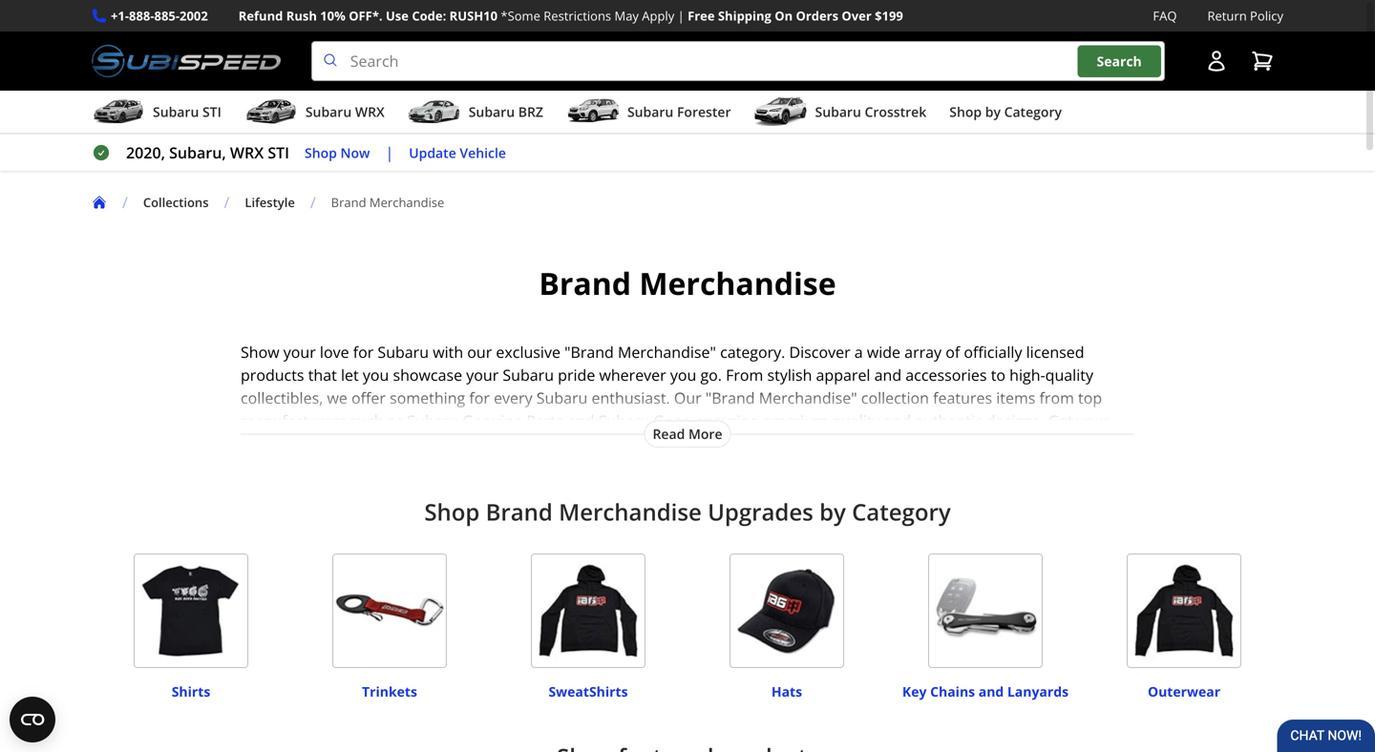Task type: locate. For each thing, give the bounding box(es) containing it.
1 vertical spatial shop
[[305, 144, 337, 162]]

0 horizontal spatial let
[[341, 365, 359, 386]]

0 vertical spatial products
[[241, 365, 304, 386]]

wrx inside dropdown button
[[355, 103, 385, 121]]

/ right lifestyle
[[310, 192, 316, 213]]

hats image image
[[730, 554, 845, 669]]

0 horizontal spatial "brand
[[565, 342, 614, 363]]

subispeed logo image
[[92, 41, 281, 81]]

0 horizontal spatial merchandise"
[[618, 342, 717, 363]]

2 vertical spatial shop
[[425, 497, 480, 528]]

subaru left "brz"
[[469, 103, 515, 121]]

something
[[390, 388, 466, 409]]

brand merchandise down now
[[331, 194, 445, 211]]

and
[[875, 365, 902, 386], [567, 411, 595, 432], [884, 411, 912, 432], [476, 434, 503, 454], [979, 683, 1004, 701]]

1 horizontal spatial you
[[671, 365, 697, 386]]

"brand
[[565, 342, 614, 363], [706, 388, 755, 409]]

let up 'we' on the left bottom
[[341, 365, 359, 386]]

/ left lifestyle
[[224, 192, 230, 213]]

0 horizontal spatial /
[[122, 192, 128, 213]]

shirts image image
[[134, 554, 248, 669]]

for up genuine
[[469, 388, 490, 409]]

subaru down exclusive
[[503, 365, 554, 386]]

brand merchandise
[[331, 194, 445, 211], [539, 263, 837, 304]]

category inside dropdown button
[[1005, 103, 1062, 121]]

"brand up ensuring at right
[[706, 388, 755, 409]]

0 vertical spatial |
[[678, 7, 685, 24]]

rush10
[[450, 7, 498, 24]]

merchandise
[[370, 194, 445, 211], [640, 263, 837, 304], [559, 497, 702, 528]]

brand merchandise up go.
[[539, 263, 837, 304]]

| left free
[[678, 7, 685, 24]]

0 horizontal spatial sti
[[203, 103, 222, 121]]

0 horizontal spatial category
[[852, 497, 951, 528]]

1 horizontal spatial for
[[469, 388, 490, 409]]

lifestyle link
[[245, 194, 310, 211], [245, 194, 295, 211]]

brand down parts
[[486, 497, 553, 528]]

lifestyle link down shop now link
[[245, 194, 310, 211]]

shop for shop now
[[305, 144, 337, 162]]

shop
[[950, 103, 982, 121], [305, 144, 337, 162], [425, 497, 480, 528]]

for right love
[[353, 342, 374, 363]]

+1-888-885-2002 link
[[111, 6, 208, 26]]

may
[[615, 7, 639, 24]]

wrx down the a subaru wrx thumbnail image
[[230, 142, 264, 163]]

chains
[[931, 683, 976, 701]]

0 horizontal spatial by
[[820, 497, 846, 528]]

shop by category
[[950, 103, 1062, 121]]

2 vertical spatial merchandise
[[559, 497, 702, 528]]

pride
[[558, 365, 596, 386]]

1 horizontal spatial "brand
[[706, 388, 755, 409]]

0 horizontal spatial shop
[[305, 144, 337, 162]]

subaru down pride
[[537, 388, 588, 409]]

1 horizontal spatial products
[[408, 434, 472, 454]]

888-
[[129, 7, 154, 24]]

0 vertical spatial "brand
[[565, 342, 614, 363]]

you up "offer" at the bottom left of page
[[363, 365, 389, 386]]

enthusiast.
[[592, 388, 670, 409]]

our
[[674, 388, 702, 409]]

merchandise up category.
[[640, 263, 837, 304]]

1 / from the left
[[122, 192, 128, 213]]

sti up 2020, subaru, wrx sti
[[203, 103, 222, 121]]

products
[[241, 365, 304, 386], [408, 434, 472, 454]]

brand up exclusive
[[539, 263, 632, 304]]

a subaru crosstrek thumbnail image image
[[754, 98, 808, 126]]

0 vertical spatial sti
[[203, 103, 222, 121]]

| right now
[[385, 142, 394, 163]]

shipping
[[718, 7, 772, 24]]

wrx up now
[[355, 103, 385, 121]]

1 horizontal spatial /
[[224, 192, 230, 213]]

key chains and lanyards
[[903, 683, 1069, 701]]

shop inside dropdown button
[[950, 103, 982, 121]]

1 you from the left
[[363, 365, 389, 386]]

apply
[[642, 7, 675, 24]]

subaru wrx
[[306, 103, 385, 121]]

passion
[[621, 434, 675, 454]]

subaru brz
[[469, 103, 544, 121]]

1 vertical spatial category
[[852, 497, 951, 528]]

unique
[[354, 434, 404, 454]]

/ for collections
[[122, 192, 128, 213]]

0 vertical spatial brand merchandise
[[331, 194, 445, 211]]

0 vertical spatial category
[[1005, 103, 1062, 121]]

authentic
[[916, 411, 983, 432]]

gear,
[[654, 411, 692, 432]]

your down top
[[1078, 411, 1110, 432]]

0 horizontal spatial brand merchandise
[[331, 194, 445, 211]]

1 horizontal spatial by
[[986, 103, 1001, 121]]

subaru inside dropdown button
[[306, 103, 352, 121]]

1 vertical spatial "brand
[[706, 388, 755, 409]]

1 horizontal spatial shop
[[425, 497, 480, 528]]

0 horizontal spatial you
[[363, 365, 389, 386]]

0 horizontal spatial for
[[353, 342, 374, 363]]

0 horizontal spatial quality
[[832, 411, 880, 432]]

these
[[311, 434, 350, 454]]

subaru,
[[169, 142, 226, 163]]

to
[[991, 365, 1006, 386]]

by inside dropdown button
[[986, 103, 1001, 121]]

hands
[[241, 434, 285, 454]]

love
[[320, 342, 349, 363]]

subaru down the enthusiast.
[[599, 411, 650, 432]]

category
[[1005, 103, 1062, 121], [852, 497, 951, 528]]

every
[[494, 388, 533, 409]]

"brand up pride
[[565, 342, 614, 363]]

outerwear
[[1148, 683, 1221, 701]]

products down something
[[408, 434, 472, 454]]

refund rush 10% off*. use code: rush10 *some restrictions may apply | free shipping on orders over $199
[[239, 7, 904, 24]]

that
[[308, 365, 337, 386]]

|
[[678, 7, 685, 24], [385, 142, 394, 163]]

0 vertical spatial wrx
[[355, 103, 385, 121]]

a
[[855, 342, 863, 363]]

show
[[241, 342, 280, 363]]

quality up from
[[1046, 365, 1094, 386]]

shirts
[[172, 683, 210, 701]]

subaru crosstrek
[[815, 103, 927, 121]]

merchandise down update
[[370, 194, 445, 211]]

subaru up shop now
[[306, 103, 352, 121]]

and down "wide"
[[875, 365, 902, 386]]

for
[[353, 342, 374, 363], [469, 388, 490, 409]]

a subaru wrx thumbnail image image
[[244, 98, 298, 126]]

2 you from the left
[[671, 365, 697, 386]]

refund
[[239, 7, 283, 24]]

sweatshirts image image
[[531, 554, 646, 669]]

lifestyle link down 2020, subaru, wrx sti
[[245, 194, 295, 211]]

0 horizontal spatial |
[[385, 142, 394, 163]]

category.
[[720, 342, 786, 363]]

1 vertical spatial sti
[[268, 142, 290, 163]]

1 horizontal spatial merchandise"
[[759, 388, 858, 409]]

merchandise" up premium
[[759, 388, 858, 409]]

hats
[[772, 683, 803, 701]]

1 vertical spatial wrx
[[230, 142, 264, 163]]

/ right home image
[[122, 192, 128, 213]]

rush
[[286, 7, 317, 24]]

let down genuine
[[507, 434, 525, 454]]

show your love for subaru with our exclusive "brand merchandise" category. discover a wide array of officially licensed products that let you showcase your subaru pride wherever you go. from stylish apparel and accessories to high-quality collectibles, we offer something for every subaru enthusiast. our "brand merchandise" collection features items from top manufacturers such as subaru genuine parts and subaru gear, ensuring premium quality and authentic designs. get your hands on these unique products and let your subaru passion shine.
[[241, 342, 1110, 454]]

1 horizontal spatial sti
[[268, 142, 290, 163]]

0 horizontal spatial wrx
[[230, 142, 264, 163]]

you up our
[[671, 365, 697, 386]]

2020, subaru, wrx sti
[[126, 142, 290, 163]]

upgrades
[[708, 497, 814, 528]]

merchandise down passion
[[559, 497, 702, 528]]

wrx
[[355, 103, 385, 121], [230, 142, 264, 163]]

quality down collection
[[832, 411, 880, 432]]

1 vertical spatial merchandise
[[640, 263, 837, 304]]

merchandise"
[[618, 342, 717, 363], [759, 388, 858, 409]]

1 vertical spatial brand merchandise
[[539, 263, 837, 304]]

update vehicle
[[409, 144, 506, 162]]

code:
[[412, 7, 446, 24]]

exclusive
[[496, 342, 561, 363]]

1 vertical spatial products
[[408, 434, 472, 454]]

brand down now
[[331, 194, 366, 211]]

apparel
[[816, 365, 871, 386]]

wherever
[[600, 365, 667, 386]]

subaru wrx button
[[244, 95, 385, 133]]

1 horizontal spatial quality
[[1046, 365, 1094, 386]]

sti down the a subaru wrx thumbnail image
[[268, 142, 290, 163]]

subaru inside dropdown button
[[469, 103, 515, 121]]

lanyards
[[1008, 683, 1069, 701]]

array
[[905, 342, 942, 363]]

premium
[[763, 411, 828, 432]]

1 horizontal spatial let
[[507, 434, 525, 454]]

1 horizontal spatial wrx
[[355, 103, 385, 121]]

more
[[689, 425, 723, 443]]

merchandise" up wherever
[[618, 342, 717, 363]]

your down parts
[[529, 434, 561, 454]]

shop brand merchandise upgrades by category
[[425, 497, 951, 528]]

0 vertical spatial shop
[[950, 103, 982, 121]]

your
[[284, 342, 316, 363], [466, 365, 499, 386], [1078, 411, 1110, 432], [529, 434, 561, 454]]

crosstrek
[[865, 103, 927, 121]]

0 vertical spatial by
[[986, 103, 1001, 121]]

1 horizontal spatial brand merchandise
[[539, 263, 837, 304]]

search input field
[[311, 41, 1166, 81]]

let
[[341, 365, 359, 386], [507, 434, 525, 454]]

1 vertical spatial for
[[469, 388, 490, 409]]

1 vertical spatial let
[[507, 434, 525, 454]]

return policy
[[1208, 7, 1284, 24]]

brz
[[519, 103, 544, 121]]

2 horizontal spatial /
[[310, 192, 316, 213]]

2 horizontal spatial shop
[[950, 103, 982, 121]]

products up collectibles,
[[241, 365, 304, 386]]

button image
[[1206, 50, 1229, 73]]

1 horizontal spatial category
[[1005, 103, 1062, 121]]

/
[[122, 192, 128, 213], [224, 192, 230, 213], [310, 192, 316, 213]]

with
[[433, 342, 464, 363]]

1 horizontal spatial |
[[678, 7, 685, 24]]

subaru brz button
[[408, 95, 544, 133]]

on
[[289, 434, 307, 454]]

shop now
[[305, 144, 370, 162]]

2 / from the left
[[224, 192, 230, 213]]



Task type: describe. For each thing, give the bounding box(es) containing it.
shop by category button
[[950, 95, 1062, 133]]

0 vertical spatial merchandise
[[370, 194, 445, 211]]

0 vertical spatial brand
[[331, 194, 366, 211]]

key
[[903, 683, 927, 701]]

free
[[688, 7, 715, 24]]

and right the chains
[[979, 683, 1004, 701]]

we
[[327, 388, 348, 409]]

and right parts
[[567, 411, 595, 432]]

subaru sti
[[153, 103, 222, 121]]

brand merchandise link
[[331, 194, 460, 211]]

1 vertical spatial by
[[820, 497, 846, 528]]

trinkets image image
[[333, 554, 447, 669]]

subaru down something
[[407, 411, 459, 432]]

885-
[[154, 7, 180, 24]]

hats link
[[772, 675, 803, 701]]

shop for shop by category
[[950, 103, 982, 121]]

0 vertical spatial let
[[341, 365, 359, 386]]

search button
[[1078, 45, 1162, 77]]

a subaru sti thumbnail image image
[[92, 98, 145, 126]]

and down genuine
[[476, 434, 503, 454]]

+1-888-885-2002
[[111, 7, 208, 24]]

outerwear link
[[1148, 675, 1221, 701]]

subaru up subaru,
[[153, 103, 199, 121]]

open widget image
[[10, 697, 55, 743]]

subaru sti button
[[92, 95, 222, 133]]

0 vertical spatial for
[[353, 342, 374, 363]]

subaru left passion
[[565, 434, 617, 454]]

manufacturers
[[241, 411, 346, 432]]

such
[[350, 411, 384, 432]]

2 vertical spatial brand
[[486, 497, 553, 528]]

return policy link
[[1208, 6, 1284, 26]]

designs.
[[987, 411, 1045, 432]]

off*.
[[349, 7, 383, 24]]

top
[[1079, 388, 1103, 409]]

policy
[[1251, 7, 1284, 24]]

items
[[997, 388, 1036, 409]]

search
[[1097, 52, 1142, 70]]

1 vertical spatial brand
[[539, 263, 632, 304]]

a subaru brz thumbnail image image
[[408, 98, 461, 126]]

orders
[[796, 7, 839, 24]]

key chains and lanyards link
[[903, 675, 1069, 701]]

your up that
[[284, 342, 316, 363]]

1 vertical spatial quality
[[832, 411, 880, 432]]

update
[[409, 144, 456, 162]]

trinkets link
[[362, 675, 417, 701]]

on
[[775, 7, 793, 24]]

parts
[[527, 411, 563, 432]]

lifestyle
[[245, 194, 295, 211]]

genuine
[[463, 411, 523, 432]]

subaru left forester
[[628, 103, 674, 121]]

accessories
[[906, 365, 987, 386]]

collections
[[143, 194, 209, 211]]

our
[[468, 342, 492, 363]]

restrictions
[[544, 7, 612, 24]]

read more
[[653, 425, 723, 443]]

subaru up showcase
[[378, 342, 429, 363]]

use
[[386, 7, 409, 24]]

sti inside dropdown button
[[203, 103, 222, 121]]

*some
[[501, 7, 541, 24]]

/ for lifestyle
[[224, 192, 230, 213]]

shop for shop brand merchandise upgrades by category
[[425, 497, 480, 528]]

home image
[[92, 195, 107, 210]]

3 / from the left
[[310, 192, 316, 213]]

$199
[[875, 7, 904, 24]]

your down our
[[466, 365, 499, 386]]

ensuring
[[696, 411, 759, 432]]

0 vertical spatial merchandise"
[[618, 342, 717, 363]]

forester
[[677, 103, 731, 121]]

sweatshirts
[[549, 683, 628, 701]]

now
[[341, 144, 370, 162]]

licensed
[[1027, 342, 1085, 363]]

subaru forester button
[[567, 95, 731, 133]]

as
[[388, 411, 403, 432]]

subaru forester
[[628, 103, 731, 121]]

of
[[946, 342, 960, 363]]

faq link
[[1154, 6, 1178, 26]]

get
[[1049, 411, 1074, 432]]

faq
[[1154, 7, 1178, 24]]

0 horizontal spatial products
[[241, 365, 304, 386]]

collection
[[862, 388, 930, 409]]

a subaru forester thumbnail image image
[[567, 98, 620, 126]]

key chains and lanyards image image
[[929, 554, 1043, 669]]

features
[[934, 388, 993, 409]]

outerwear image image
[[1127, 554, 1242, 669]]

1 vertical spatial merchandise"
[[759, 388, 858, 409]]

over
[[842, 7, 872, 24]]

high-
[[1010, 365, 1046, 386]]

shine.
[[679, 434, 722, 454]]

wide
[[867, 342, 901, 363]]

go.
[[701, 365, 722, 386]]

subaru right a subaru crosstrek thumbnail image
[[815, 103, 862, 121]]

discover
[[790, 342, 851, 363]]

update vehicle button
[[409, 142, 506, 164]]

read
[[653, 425, 685, 443]]

sweatshirts link
[[549, 675, 628, 701]]

1 vertical spatial |
[[385, 142, 394, 163]]

trinkets
[[362, 683, 417, 701]]

shop now link
[[305, 142, 370, 164]]

vehicle
[[460, 144, 506, 162]]

and down collection
[[884, 411, 912, 432]]

0 vertical spatial quality
[[1046, 365, 1094, 386]]

return
[[1208, 7, 1248, 24]]

from
[[726, 365, 764, 386]]



Task type: vqa. For each thing, say whether or not it's contained in the screenshot.
the features
yes



